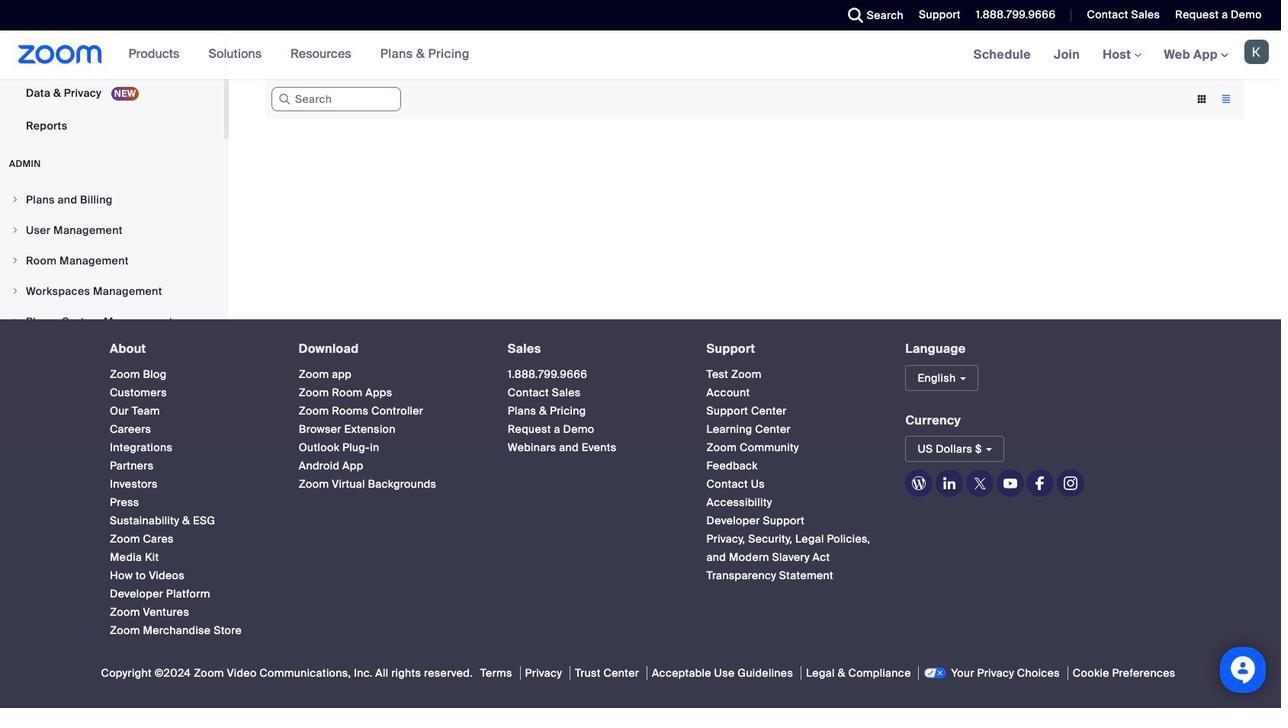 Task type: vqa. For each thing, say whether or not it's contained in the screenshot.
the top right icon
yes



Task type: locate. For each thing, give the bounding box(es) containing it.
right image for 2nd menu item from the top of the admin menu menu
[[11, 226, 20, 235]]

2 vertical spatial right image
[[11, 287, 20, 296]]

grid mode, not selected image
[[1190, 92, 1214, 106]]

menu item
[[0, 185, 224, 214], [0, 216, 224, 245], [0, 246, 224, 275], [0, 277, 224, 306], [0, 307, 224, 336]]

1 vertical spatial right image
[[11, 317, 20, 326]]

2 heading from the left
[[299, 342, 480, 356]]

2 right image from the top
[[11, 256, 20, 265]]

right image
[[11, 195, 20, 204], [11, 317, 20, 326]]

1 right image from the top
[[11, 226, 20, 235]]

2 menu item from the top
[[0, 216, 224, 245]]

3 heading from the left
[[508, 342, 679, 356]]

5 menu item from the top
[[0, 307, 224, 336]]

0 vertical spatial right image
[[11, 226, 20, 235]]

meetings navigation
[[962, 31, 1281, 80]]

3 right image from the top
[[11, 287, 20, 296]]

heading
[[110, 342, 271, 356], [299, 342, 480, 356], [508, 342, 679, 356], [707, 342, 878, 356]]

profile picture image
[[1244, 40, 1269, 64]]

0 vertical spatial right image
[[11, 195, 20, 204]]

1 menu item from the top
[[0, 185, 224, 214]]

1 vertical spatial right image
[[11, 256, 20, 265]]

list mode, selected image
[[1214, 92, 1238, 106]]

Search text field
[[271, 87, 401, 112]]

right image
[[11, 226, 20, 235], [11, 256, 20, 265], [11, 287, 20, 296]]

product information navigation
[[117, 31, 481, 79]]

2 right image from the top
[[11, 317, 20, 326]]

banner
[[0, 31, 1281, 80]]



Task type: describe. For each thing, give the bounding box(es) containing it.
4 menu item from the top
[[0, 277, 224, 306]]

4 heading from the left
[[707, 342, 878, 356]]

personal menu menu
[[0, 0, 224, 143]]

right image for 4th menu item
[[11, 287, 20, 296]]

admin menu menu
[[0, 185, 224, 399]]

zoom logo image
[[18, 45, 102, 64]]

1 heading from the left
[[110, 342, 271, 356]]

right image for third menu item
[[11, 256, 20, 265]]

1 right image from the top
[[11, 195, 20, 204]]

3 menu item from the top
[[0, 246, 224, 275]]



